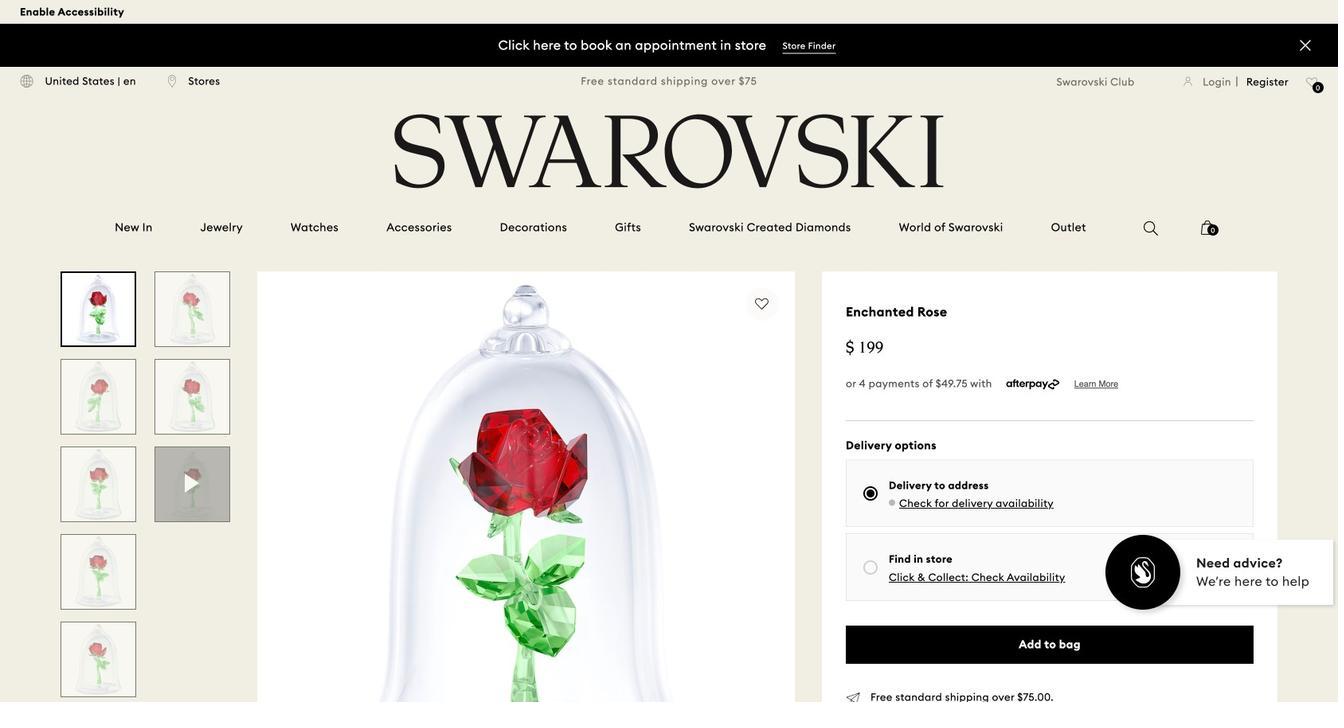 Task type: vqa. For each thing, say whether or not it's contained in the screenshot.
'search image'
yes



Task type: describe. For each thing, give the bounding box(es) containing it.
left-locator image image
[[168, 75, 177, 88]]

8 of 8 group
[[155, 447, 230, 523]]

wishlist icon image
[[755, 298, 770, 311]]



Task type: locate. For each thing, give the bounding box(es) containing it.
search image image
[[1144, 221, 1158, 236]]

unavailable image
[[889, 500, 895, 506]]

enchanted rose - swarovski, 5230478 image
[[61, 272, 136, 347], [155, 272, 230, 347], [257, 272, 795, 703], [61, 359, 136, 435], [155, 359, 230, 435], [61, 447, 136, 523], [155, 447, 230, 523], [61, 535, 136, 610], [61, 622, 136, 698]]

left-wishlist image image
[[1307, 77, 1319, 88]]

None radio
[[864, 487, 878, 501]]

country-selector image image
[[20, 75, 33, 88]]

left login image
[[1184, 77, 1193, 87]]

swarovski image
[[389, 114, 949, 189]]

shipping image
[[846, 693, 860, 703]]

alert
[[1040, 583, 1338, 703]]

cart-mobile image image
[[1201, 221, 1214, 235]]

None radio
[[864, 561, 878, 575]]



